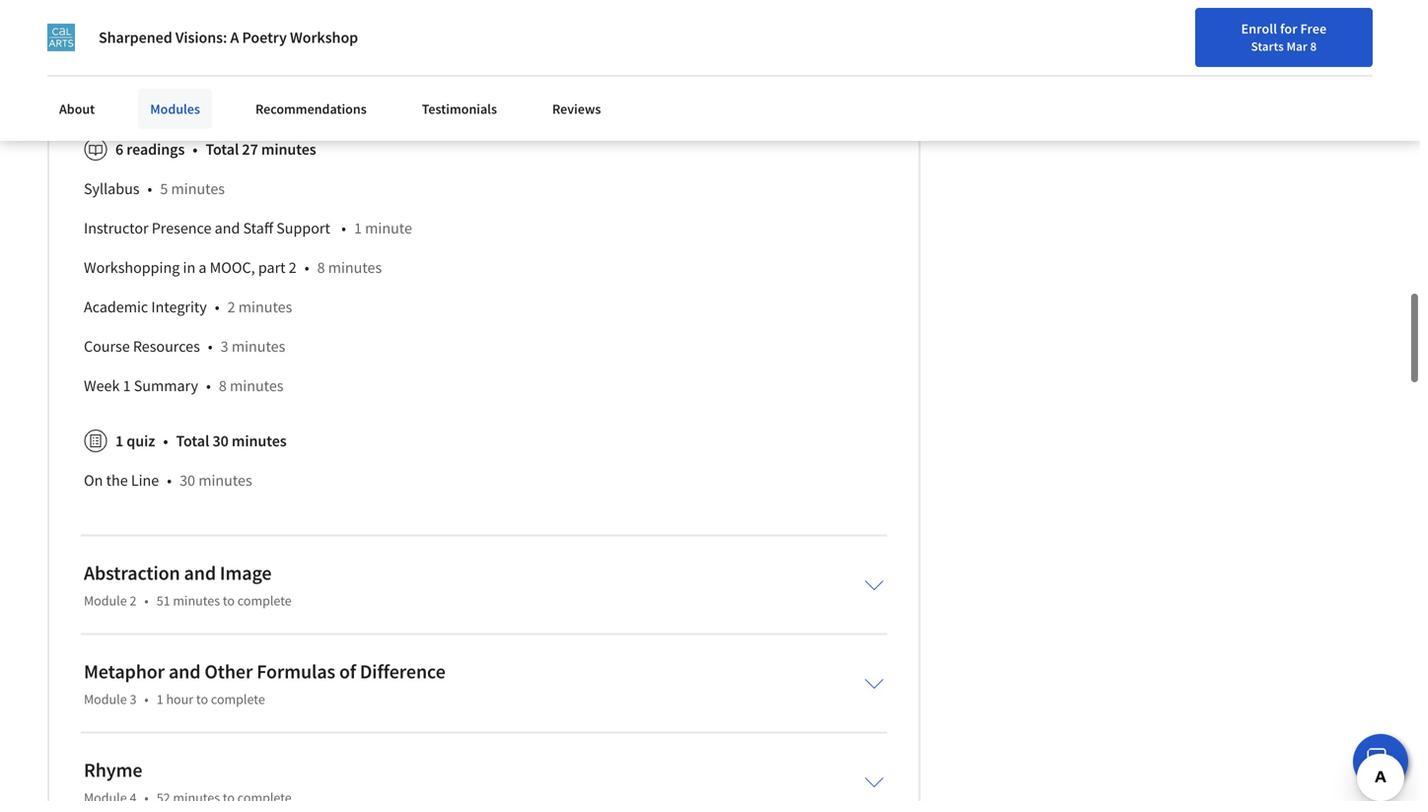 Task type: describe. For each thing, give the bounding box(es) containing it.
2 right part
[[289, 258, 297, 277]]

module inside metaphor and other formulas of difference module 3 • 1 hour to complete
[[84, 691, 127, 708]]

of
[[339, 660, 356, 684]]

• right readings
[[193, 139, 198, 159]]

total for total 27 minutes
[[206, 139, 239, 159]]

• total 27 minutes
[[193, 139, 316, 159]]

1 right week
[[123, 376, 131, 396]]

3 inside metaphor and other formulas of difference module 3 • 1 hour to complete
[[130, 691, 137, 708]]

1 horizontal spatial poetry
[[242, 28, 287, 47]]

metaphor
[[84, 660, 165, 684]]

testimonials
[[422, 100, 497, 118]]

complete inside abstraction and image module 2 • 51 minutes to complete
[[237, 592, 292, 610]]

2 down mooc,
[[227, 297, 235, 317]]

• right support
[[341, 218, 346, 238]]

image
[[220, 561, 272, 586]]

1 inside metaphor and other formulas of difference module 3 • 1 hour to complete
[[156, 691, 163, 708]]

to inside metaphor and other formulas of difference module 3 • 1 hour to complete
[[196, 691, 208, 708]]

mooc,
[[210, 258, 255, 277]]

about
[[59, 100, 95, 118]]

and for other
[[169, 660, 201, 684]]

readings
[[127, 139, 185, 159]]

visions:
[[175, 28, 227, 47]]

• total 30 minutes
[[163, 431, 287, 451]]

academic
[[84, 297, 148, 317]]

27
[[242, 139, 258, 159]]

3 inside hide info about module content region
[[221, 337, 228, 356]]

free
[[1300, 20, 1327, 37]]

2 minutes
[[247, 84, 311, 104]]

enroll
[[1241, 20, 1277, 37]]

abstraction and image module 2 • 51 minutes to complete
[[84, 561, 292, 610]]

recommendations link
[[244, 89, 378, 129]]

difference
[[360, 660, 446, 684]]

1 horizontal spatial line
[[198, 84, 226, 104]]

a
[[199, 258, 207, 277]]

51
[[156, 592, 170, 610]]

hour
[[166, 691, 193, 708]]

reviews link
[[540, 89, 613, 129]]

• left 5
[[147, 179, 152, 198]]

on the line • 30 minutes
[[84, 471, 252, 490]]

0 vertical spatial 30
[[212, 431, 229, 451]]

workshop
[[290, 28, 358, 47]]

• right summary
[[206, 376, 211, 396]]

sharpened visions: a poetry workshop
[[99, 28, 358, 47]]

part
[[258, 258, 286, 277]]

week
[[84, 376, 120, 396]]

quiz
[[127, 431, 155, 451]]

minutes inside abstraction and image module 2 • 51 minutes to complete
[[173, 592, 220, 610]]

• right integrity
[[215, 297, 220, 317]]

2 vertical spatial 8
[[219, 376, 227, 396]]

poetry inside hide info about module content region
[[84, 84, 127, 104]]

0 horizontal spatial line
[[131, 471, 159, 490]]

formulas
[[257, 660, 335, 684]]

• right resources
[[208, 337, 213, 356]]

instructor presence and staff support • 1 minute
[[84, 218, 412, 238]]

minute
[[365, 218, 412, 238]]

game over
[[84, 45, 157, 64]]

0 horizontal spatial 30
[[180, 471, 195, 490]]

workshopping in a mooc, part 2 • 8 minutes
[[84, 258, 382, 277]]

1 left minute
[[354, 218, 362, 238]]

instructor
[[84, 218, 148, 238]]

syllabus • 5 minutes
[[84, 179, 225, 198]]

a
[[230, 28, 239, 47]]

6 readings
[[115, 139, 185, 159]]

game
[[84, 45, 122, 64]]

1 horizontal spatial 8
[[317, 258, 325, 277]]

and inside hide info about module content region
[[215, 218, 240, 238]]



Task type: vqa. For each thing, say whether or not it's contained in the screenshot.
1
yes



Task type: locate. For each thing, give the bounding box(es) containing it.
2 horizontal spatial 8
[[1310, 38, 1317, 54]]

30 up the on the line • 30 minutes
[[212, 431, 229, 451]]

summary
[[134, 376, 198, 396]]

0 vertical spatial to
[[223, 592, 235, 610]]

poetry prompt 1: line
[[84, 84, 226, 104]]

rhyme
[[84, 758, 142, 783]]

course resources • 3 minutes
[[84, 337, 285, 356]]

0 vertical spatial line
[[198, 84, 226, 104]]

1 horizontal spatial to
[[223, 592, 235, 610]]

and
[[215, 218, 240, 238], [184, 561, 216, 586], [169, 660, 201, 684]]

integrity
[[151, 297, 207, 317]]

5
[[160, 179, 168, 198]]

0 vertical spatial total
[[206, 139, 239, 159]]

menu item
[[1067, 20, 1194, 84]]

to
[[223, 592, 235, 610], [196, 691, 208, 708]]

8
[[1310, 38, 1317, 54], [317, 258, 325, 277], [219, 376, 227, 396]]

1 vertical spatial complete
[[211, 691, 265, 708]]

other
[[204, 660, 253, 684]]

to right hour
[[196, 691, 208, 708]]

1 left hour
[[156, 691, 163, 708]]

poetry
[[242, 28, 287, 47], [84, 84, 127, 104]]

poetry right a
[[242, 28, 287, 47]]

and up hour
[[169, 660, 201, 684]]

prompt
[[130, 84, 180, 104]]

total
[[206, 139, 239, 159], [176, 431, 209, 451]]

0 vertical spatial module
[[84, 592, 127, 610]]

1 vertical spatial module
[[84, 691, 127, 708]]

1 left 'quiz'
[[115, 431, 123, 451]]

8 down course resources • 3 minutes
[[219, 376, 227, 396]]

course
[[84, 337, 130, 356]]

1 vertical spatial 30
[[180, 471, 195, 490]]

None search field
[[281, 12, 607, 52]]

staff
[[243, 218, 273, 238]]

0 vertical spatial 3
[[221, 337, 228, 356]]

• left 51
[[144, 592, 149, 610]]

modules link
[[138, 89, 212, 129]]

over
[[126, 45, 157, 64]]

module down abstraction
[[84, 592, 127, 610]]

the
[[106, 471, 128, 490]]

line right the
[[131, 471, 159, 490]]

about link
[[47, 89, 107, 129]]

coursera image
[[24, 16, 149, 48]]

testimonials link
[[410, 89, 509, 129]]

1 vertical spatial total
[[176, 431, 209, 451]]

on
[[84, 471, 103, 490]]

sharpened
[[99, 28, 172, 47]]

1 vertical spatial poetry
[[84, 84, 127, 104]]

complete down other
[[211, 691, 265, 708]]

1 vertical spatial to
[[196, 691, 208, 708]]

presence
[[152, 218, 211, 238]]

• right part
[[304, 258, 309, 277]]

8 inside enroll for free starts mar 8
[[1310, 38, 1317, 54]]

and inside metaphor and other formulas of difference module 3 • 1 hour to complete
[[169, 660, 201, 684]]

total left 27
[[206, 139, 239, 159]]

3 down metaphor
[[130, 691, 137, 708]]

0 horizontal spatial poetry
[[84, 84, 127, 104]]

2 inside abstraction and image module 2 • 51 minutes to complete
[[130, 592, 137, 610]]

california institute of the arts image
[[47, 24, 75, 51]]

2 up 27
[[247, 84, 255, 104]]

workshopping
[[84, 258, 180, 277]]

abstraction
[[84, 561, 180, 586]]

complete
[[237, 592, 292, 610], [211, 691, 265, 708]]

module inside abstraction and image module 2 • 51 minutes to complete
[[84, 592, 127, 610]]

in
[[183, 258, 195, 277]]

module
[[84, 592, 127, 610], [84, 691, 127, 708]]

30
[[212, 431, 229, 451], [180, 471, 195, 490]]

1 horizontal spatial 3
[[221, 337, 228, 356]]

complete down the image
[[237, 592, 292, 610]]

and left the image
[[184, 561, 216, 586]]

2
[[247, 84, 255, 104], [289, 258, 297, 277], [227, 297, 235, 317], [130, 592, 137, 610]]

and for image
[[184, 561, 216, 586]]

minutes
[[258, 84, 311, 104], [261, 139, 316, 159], [171, 179, 225, 198], [328, 258, 382, 277], [238, 297, 292, 317], [232, 337, 285, 356], [230, 376, 284, 396], [232, 431, 287, 451], [198, 471, 252, 490], [173, 592, 220, 610]]

1 vertical spatial and
[[184, 561, 216, 586]]

and left staff
[[215, 218, 240, 238]]

2 down abstraction
[[130, 592, 137, 610]]

1 vertical spatial line
[[131, 471, 159, 490]]

2 vertical spatial and
[[169, 660, 201, 684]]

30 down • total 30 minutes
[[180, 471, 195, 490]]

syllabus
[[84, 179, 140, 198]]

total for total 30 minutes
[[176, 431, 209, 451]]

line
[[198, 84, 226, 104], [131, 471, 159, 490]]

to inside abstraction and image module 2 • 51 minutes to complete
[[223, 592, 235, 610]]

1 module from the top
[[84, 592, 127, 610]]

3 down academic integrity • 2 minutes
[[221, 337, 228, 356]]

8 down support
[[317, 258, 325, 277]]

1 vertical spatial 8
[[317, 258, 325, 277]]

reviews
[[552, 100, 601, 118]]

• left hour
[[144, 691, 149, 708]]

line right 1: on the left
[[198, 84, 226, 104]]

complete inside metaphor and other formulas of difference module 3 • 1 hour to complete
[[211, 691, 265, 708]]

• right 'quiz'
[[163, 431, 168, 451]]

chat with us image
[[1365, 747, 1396, 778]]

2 module from the top
[[84, 691, 127, 708]]

• inside abstraction and image module 2 • 51 minutes to complete
[[144, 592, 149, 610]]

1 quiz
[[115, 431, 155, 451]]

modules
[[150, 100, 200, 118]]

module down metaphor
[[84, 691, 127, 708]]

1:
[[183, 84, 195, 104]]

enroll for free starts mar 8
[[1241, 20, 1327, 54]]

support
[[276, 218, 330, 238]]

0 horizontal spatial 3
[[130, 691, 137, 708]]

recommendations
[[255, 100, 367, 118]]

week 1 summary • 8 minutes
[[84, 376, 284, 396]]

• right the
[[167, 471, 172, 490]]

0 horizontal spatial to
[[196, 691, 208, 708]]

poetry down game
[[84, 84, 127, 104]]

3
[[221, 337, 228, 356], [130, 691, 137, 708]]

1 horizontal spatial 30
[[212, 431, 229, 451]]

to down the image
[[223, 592, 235, 610]]

0 vertical spatial 8
[[1310, 38, 1317, 54]]

6
[[115, 139, 123, 159]]

for
[[1280, 20, 1298, 37]]

0 horizontal spatial 8
[[219, 376, 227, 396]]

total up the on the line • 30 minutes
[[176, 431, 209, 451]]

0 vertical spatial and
[[215, 218, 240, 238]]

resources
[[133, 337, 200, 356]]

•
[[193, 139, 198, 159], [147, 179, 152, 198], [341, 218, 346, 238], [304, 258, 309, 277], [215, 297, 220, 317], [208, 337, 213, 356], [206, 376, 211, 396], [163, 431, 168, 451], [167, 471, 172, 490], [144, 592, 149, 610], [144, 691, 149, 708]]

0 vertical spatial complete
[[237, 592, 292, 610]]

rhyme button
[[68, 745, 900, 802]]

metaphor and other formulas of difference module 3 • 1 hour to complete
[[84, 660, 446, 708]]

1 vertical spatial 3
[[130, 691, 137, 708]]

0 vertical spatial poetry
[[242, 28, 287, 47]]

mar
[[1287, 38, 1308, 54]]

starts
[[1251, 38, 1284, 54]]

1
[[354, 218, 362, 238], [123, 376, 131, 396], [115, 431, 123, 451], [156, 691, 163, 708]]

8 right mar
[[1310, 38, 1317, 54]]

and inside abstraction and image module 2 • 51 minutes to complete
[[184, 561, 216, 586]]

• inside metaphor and other formulas of difference module 3 • 1 hour to complete
[[144, 691, 149, 708]]

hide info about module content region
[[84, 0, 884, 508]]

academic integrity • 2 minutes
[[84, 297, 292, 317]]



